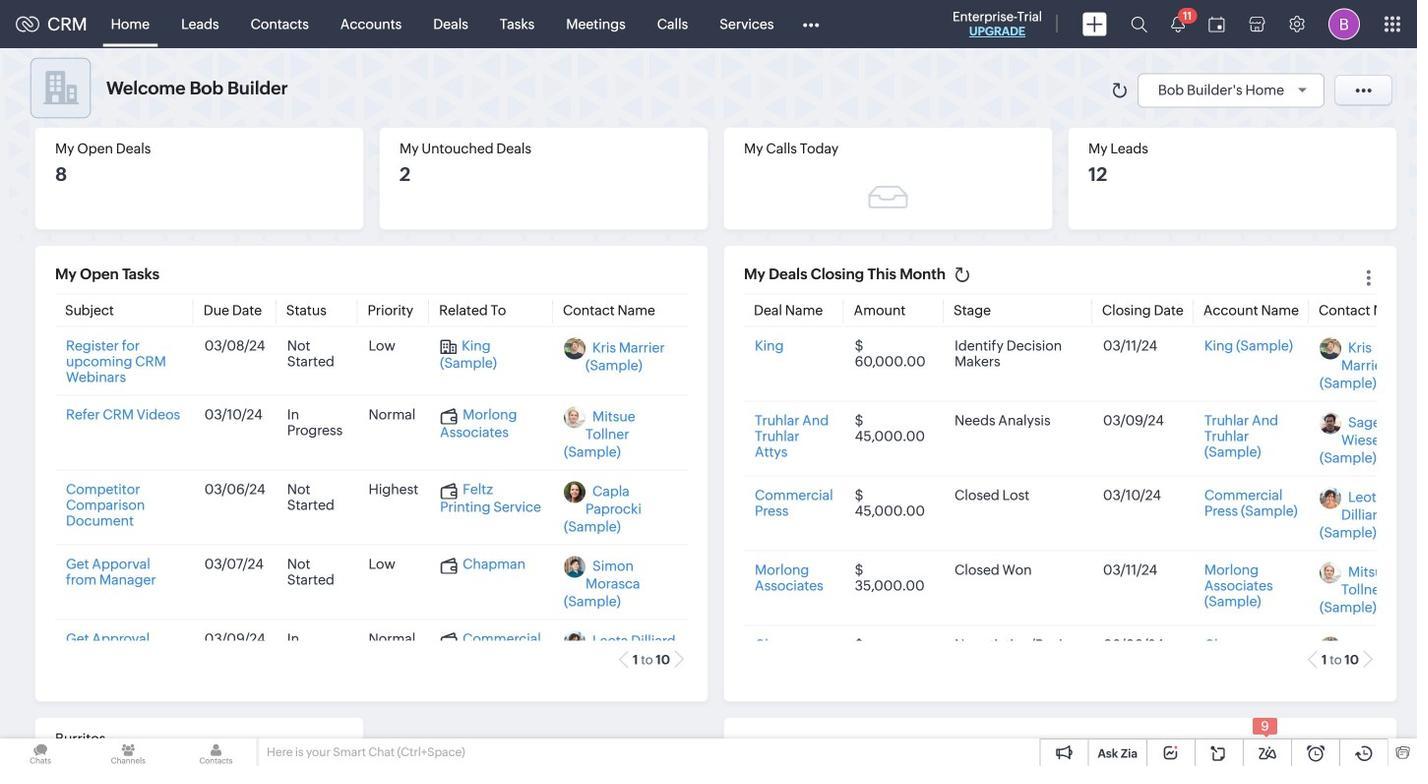 Task type: describe. For each thing, give the bounding box(es) containing it.
profile image
[[1328, 8, 1360, 40]]

create menu element
[[1071, 0, 1119, 48]]

profile element
[[1317, 0, 1372, 48]]

search image
[[1131, 16, 1147, 32]]

channels image
[[88, 739, 169, 767]]

search element
[[1119, 0, 1159, 48]]

contacts image
[[176, 739, 256, 767]]

Other Modules field
[[790, 8, 832, 40]]

create menu image
[[1082, 12, 1107, 36]]

chats image
[[0, 739, 81, 767]]



Task type: vqa. For each thing, say whether or not it's contained in the screenshot.
Create Menu icon
yes



Task type: locate. For each thing, give the bounding box(es) containing it.
signals element
[[1159, 0, 1197, 48]]

calendar image
[[1208, 16, 1225, 32]]

logo image
[[16, 16, 39, 32]]



